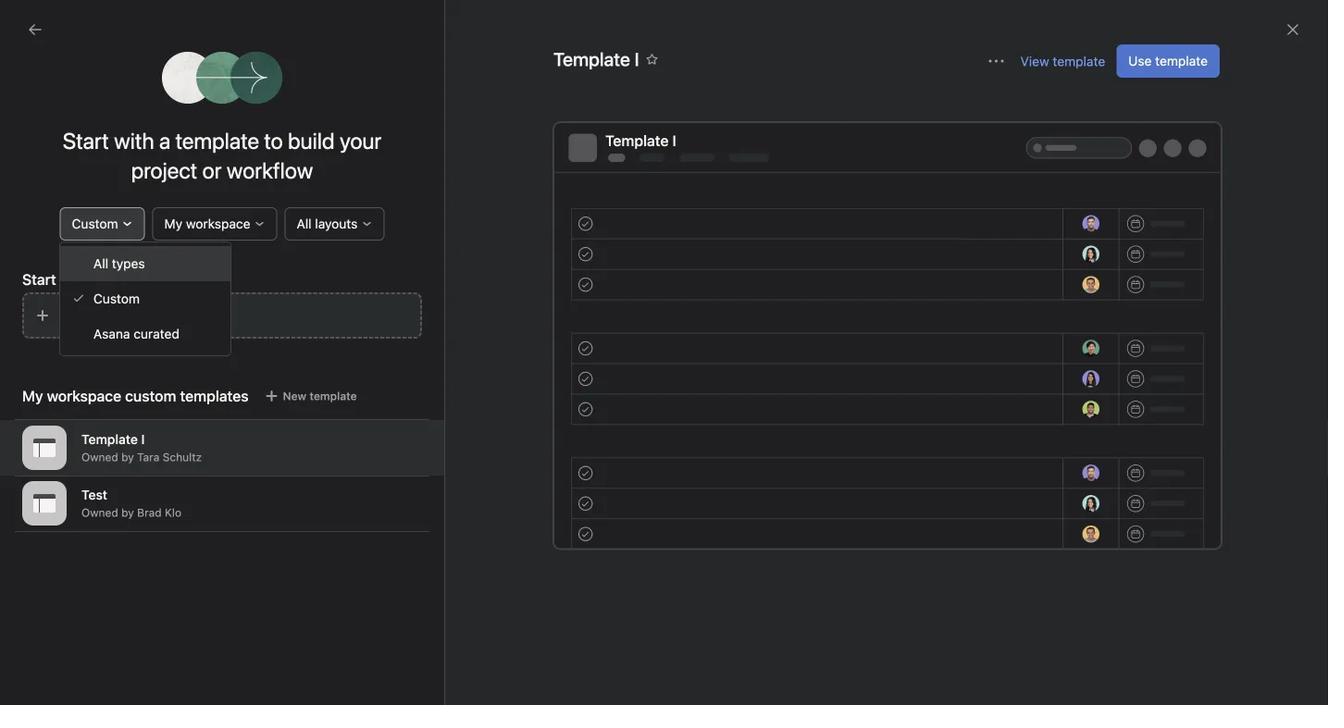 Task type: locate. For each thing, give the bounding box(es) containing it.
template
[[1155, 53, 1208, 68], [1053, 53, 1105, 69], [176, 128, 259, 154], [310, 390, 357, 403]]

1 by from the top
[[121, 451, 134, 464]]

8 right or
[[739, 200, 746, 213]]

custom
[[72, 216, 118, 231], [93, 291, 140, 306]]

template i down toggle project template starred status image
[[605, 132, 676, 149]]

1 vertical spatial list image
[[265, 309, 287, 331]]

2 owned from the top
[[81, 506, 118, 519]]

0 vertical spatial my
[[164, 216, 182, 231]]

0 vertical spatial all
[[297, 216, 312, 231]]

2 horizontal spatial bk
[[1145, 72, 1159, 85]]

1 horizontal spatial workspace
[[186, 216, 250, 231]]

all layouts button
[[285, 207, 384, 241]]

1 horizontal spatial start
[[63, 128, 109, 154]]

new for new send feedback
[[661, 453, 685, 466]]

use template button
[[1117, 44, 1220, 78]]

2 by from the top
[[121, 506, 134, 519]]

0 horizontal spatial my
[[22, 387, 43, 405]]

list image down or workflow at the top of page
[[265, 196, 287, 218]]

owned
[[81, 451, 118, 464], [81, 506, 118, 519]]

new left send
[[661, 453, 685, 466]]

new right the to at the left of the page
[[313, 143, 340, 158]]

0 vertical spatial template
[[81, 432, 138, 447]]

workspace down or workflow at the top of page
[[186, 216, 250, 231]]

workspace
[[186, 216, 250, 231], [47, 387, 121, 405]]

0 horizontal spatial 8
[[739, 200, 746, 213]]

cross-functional project plan
[[313, 197, 492, 212]]

2 list image from the top
[[265, 309, 287, 331]]

test owned by brad klo
[[81, 487, 181, 519]]

messages
[[102, 87, 163, 103]]

list image for cross-functional project plan
[[265, 196, 287, 218]]

my workspace
[[164, 216, 250, 231]]

new inside button
[[283, 390, 307, 403]]

my
[[164, 216, 182, 231], [22, 387, 43, 405]]

template down task
[[310, 390, 357, 403]]

new send feedback
[[661, 453, 771, 466]]

functional
[[355, 197, 416, 212]]

all inside dropdown button
[[297, 216, 312, 231]]

1 vertical spatial all
[[93, 256, 108, 271]]

all left "types"
[[93, 256, 108, 271]]

calendar
[[186, 87, 241, 103]]

start left from scratch
[[22, 271, 56, 288]]

bk down the use
[[1145, 72, 1159, 85]]

template i left toggle project template starred status image
[[554, 48, 639, 70]]

all layouts
[[297, 216, 358, 231]]

co down use template
[[1164, 72, 1177, 85]]

template right view
[[1053, 53, 1105, 69]]

my inside popup button
[[164, 216, 182, 231]]

custom button
[[60, 207, 145, 241]]

project
[[343, 143, 385, 158], [131, 157, 197, 183], [419, 197, 462, 212], [140, 308, 182, 323]]

view template link
[[1021, 53, 1105, 69]]

8 for fr
[[1222, 72, 1229, 85]]

0 vertical spatial owned
[[81, 451, 118, 464]]

0 vertical spatial co
[[1164, 72, 1177, 85]]

1 horizontal spatial co
[[1164, 72, 1177, 85]]

new
[[313, 143, 340, 158], [283, 390, 307, 403], [661, 453, 685, 466], [313, 516, 340, 531]]

to
[[264, 128, 283, 154]]

by left brad
[[121, 506, 134, 519]]

start left with
[[63, 128, 109, 154]]

fr
[[1203, 72, 1212, 85]]

workspace inside popup button
[[186, 216, 250, 231]]

1 vertical spatial co
[[718, 200, 731, 213]]

1 vertical spatial start
[[22, 271, 56, 288]]

by
[[121, 451, 134, 464], [121, 506, 134, 519]]

1 vertical spatial custom
[[93, 291, 140, 306]]

1 vertical spatial by
[[121, 506, 134, 519]]

project down a
[[131, 157, 197, 183]]

8
[[1222, 72, 1229, 85], [739, 200, 746, 213]]

0 horizontal spatial workspace
[[47, 387, 121, 405]]

custom up all types
[[72, 216, 118, 231]]

0 vertical spatial start
[[63, 128, 109, 154]]

0 horizontal spatial co
[[718, 200, 731, 213]]

all left "layouts"
[[297, 216, 312, 231]]

by left "tara"
[[121, 451, 134, 464]]

close image
[[1286, 22, 1300, 37]]

2 vertical spatial bk
[[735, 257, 750, 270]]

template up the el
[[1155, 53, 1208, 68]]

1 horizontal spatial my
[[164, 216, 182, 231]]

1 list image from the top
[[265, 196, 287, 218]]

cross-
[[313, 197, 355, 212]]

layouts
[[315, 216, 358, 231]]

0 vertical spatial workspace
[[186, 216, 250, 231]]

template down calendar button
[[176, 128, 259, 154]]

owned up test
[[81, 451, 118, 464]]

asana curated
[[93, 326, 179, 342]]

template
[[81, 432, 138, 447], [343, 516, 398, 531]]

new for new template
[[283, 390, 307, 403]]

0 horizontal spatial all
[[93, 256, 108, 271]]

owned down test
[[81, 506, 118, 519]]

custom up blank
[[93, 291, 140, 306]]

0 vertical spatial 8
[[1222, 72, 1229, 85]]

0 vertical spatial bk
[[1145, 72, 1159, 85]]

build
[[288, 128, 335, 154]]

new template button
[[256, 383, 365, 409]]

1 horizontal spatial template
[[343, 516, 398, 531]]

list box
[[446, 7, 890, 37]]

8 for co
[[739, 200, 746, 213]]

co
[[1164, 72, 1177, 85], [718, 200, 731, 213]]

my up template image
[[22, 387, 43, 405]]

my up the all types radio item
[[164, 216, 182, 231]]

0 vertical spatial custom
[[72, 216, 118, 231]]

list image
[[265, 196, 287, 218], [265, 309, 287, 331]]

template image
[[33, 437, 56, 459]]

list image left task
[[265, 309, 287, 331]]

klo
[[165, 506, 181, 519]]

project inside button
[[140, 308, 182, 323]]

my workspace custom templates
[[22, 387, 249, 405]]

project up curated
[[140, 308, 182, 323]]

bk right the "ts"
[[735, 257, 750, 270]]

1 horizontal spatial all
[[297, 216, 312, 231]]

toggle project template starred status image
[[647, 54, 658, 65]]

start inside start with a template to build your project or workflow
[[63, 128, 109, 154]]

8 right fr
[[1222, 72, 1229, 85]]

1 horizontal spatial 8
[[1222, 72, 1229, 85]]

1 vertical spatial my
[[22, 387, 43, 405]]

new for new template
[[313, 516, 340, 531]]

bk left or
[[680, 200, 695, 213]]

workspace up template image
[[47, 387, 121, 405]]

project left plan
[[419, 197, 462, 212]]

brad
[[137, 506, 162, 519]]

start
[[63, 128, 109, 154], [22, 271, 56, 288]]

all inside radio item
[[93, 256, 108, 271]]

0 vertical spatial template i
[[554, 48, 639, 70]]

0 vertical spatial list image
[[265, 196, 287, 218]]

template for view template
[[1053, 53, 1105, 69]]

template image
[[33, 492, 56, 515]]

new down the templates
[[313, 516, 340, 531]]

0 horizontal spatial template
[[81, 432, 138, 447]]

1 vertical spatial workspace
[[47, 387, 121, 405]]

template i owned by tara schultz
[[81, 432, 202, 464]]

1 vertical spatial bk
[[680, 200, 695, 213]]

start with a template to build your project or workflow
[[63, 128, 382, 183]]

all
[[297, 216, 312, 231], [93, 256, 108, 271]]

templates
[[247, 453, 333, 474]]

1 owned from the top
[[81, 451, 118, 464]]

0 vertical spatial by
[[121, 451, 134, 464]]

new template
[[283, 390, 357, 403]]

blank
[[104, 308, 137, 323]]

my for my workspace custom templates
[[22, 387, 43, 405]]

start for start with a template to build your project or workflow
[[63, 128, 109, 154]]

by inside test owned by brad klo
[[121, 506, 134, 519]]

1 vertical spatial 8
[[739, 200, 746, 213]]

0 horizontal spatial bk
[[680, 200, 695, 213]]

1 vertical spatial owned
[[81, 506, 118, 519]]

template i
[[554, 48, 639, 70], [605, 132, 676, 149]]

co right or
[[718, 200, 731, 213]]

list image inside task link
[[265, 309, 287, 331]]

0 horizontal spatial start
[[22, 271, 56, 288]]

bk
[[1145, 72, 1159, 85], [680, 200, 695, 213], [735, 257, 750, 270]]

new up the templates
[[283, 390, 307, 403]]

your
[[340, 128, 382, 154]]

workspace for my workspace custom templates
[[47, 387, 121, 405]]



Task type: vqa. For each thing, say whether or not it's contained in the screenshot.
NOT
no



Task type: describe. For each thing, give the bounding box(es) containing it.
messages button
[[102, 87, 163, 112]]

add to starred image
[[152, 60, 167, 75]]

tara
[[137, 451, 160, 464]]

all types
[[93, 256, 145, 271]]

project right build
[[343, 143, 385, 158]]

task
[[313, 310, 341, 325]]

with
[[114, 128, 154, 154]]

i
[[141, 432, 145, 447]]

template for use template
[[1155, 53, 1208, 68]]

asana
[[93, 326, 130, 342]]

template inside template i owned by tara schultz
[[81, 432, 138, 447]]

use
[[1129, 53, 1152, 68]]

start from scratch
[[22, 271, 148, 288]]

feedback
[[722, 453, 771, 466]]

new project
[[313, 143, 385, 158]]

start for start from scratch
[[22, 271, 56, 288]]

or
[[700, 200, 711, 213]]

project inside start with a template to build your project or workflow
[[131, 157, 197, 183]]

view
[[1021, 53, 1049, 69]]

curated
[[134, 326, 179, 342]]

el
[[1184, 72, 1193, 85]]

task link
[[232, 292, 785, 348]]

new template
[[313, 516, 398, 531]]

show options image
[[989, 54, 1004, 68]]

from scratch
[[60, 271, 148, 288]]

ts
[[717, 257, 731, 270]]

workspace for my workspace
[[186, 216, 250, 231]]

1 horizontal spatial bk
[[735, 257, 750, 270]]

or workflow
[[202, 157, 313, 183]]

template inside start with a template to build your project or workflow
[[176, 128, 259, 154]]

all for all types
[[93, 256, 108, 271]]

template for new template
[[310, 390, 357, 403]]

all for all layouts
[[297, 216, 312, 231]]

custom templates
[[125, 387, 249, 405]]

send feedback link
[[692, 451, 771, 467]]

all types radio item
[[60, 246, 230, 281]]

a
[[159, 128, 171, 154]]

schultz
[[163, 451, 202, 464]]

custom inside the custom popup button
[[72, 216, 118, 231]]

list image for task
[[265, 309, 287, 331]]

projects
[[247, 80, 315, 101]]

1 vertical spatial template i
[[605, 132, 676, 149]]

send
[[692, 453, 719, 466]]

create blank project button
[[22, 292, 422, 339]]

plan
[[466, 197, 492, 212]]

view template
[[1021, 53, 1105, 69]]

test
[[81, 487, 107, 503]]

create blank project
[[61, 308, 182, 323]]

owned inside test owned by brad klo
[[81, 506, 118, 519]]

new for new project
[[313, 143, 340, 158]]

my for my workspace
[[164, 216, 182, 231]]

types
[[112, 256, 145, 271]]

create
[[61, 308, 101, 323]]

owned inside template i owned by tara schultz
[[81, 451, 118, 464]]

calendar button
[[186, 87, 241, 112]]

my workspace button
[[152, 207, 277, 241]]

1 vertical spatial template
[[343, 516, 398, 531]]

go back image
[[28, 22, 43, 37]]

by inside template i owned by tara schultz
[[121, 451, 134, 464]]

use template
[[1129, 53, 1208, 68]]



